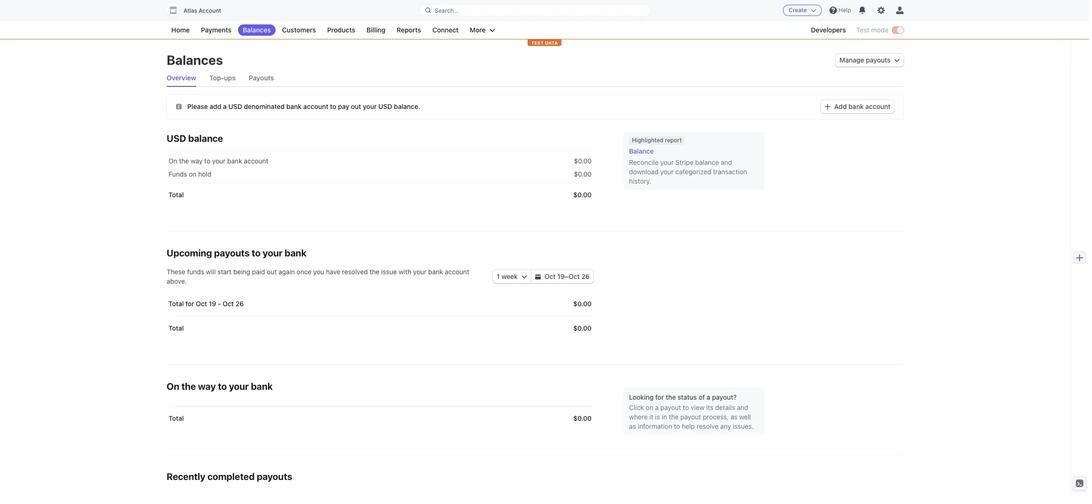 Task type: locate. For each thing, give the bounding box(es) containing it.
grid
[[167, 151, 594, 207], [167, 292, 594, 341]]

for for the
[[656, 393, 665, 401]]

0 horizontal spatial 19
[[209, 300, 216, 308]]

2 svg image from the left
[[535, 274, 541, 280]]

looking for the status of a payout? click on a payout to view its details and where it is in the payout process, as well as information to help resolve any issues.
[[630, 393, 754, 430]]

1 vertical spatial on
[[646, 404, 654, 412]]

mode
[[872, 26, 889, 34]]

1 horizontal spatial usd
[[229, 102, 242, 110]]

for inside looking for the status of a payout? click on a payout to view its details and where it is in the payout process, as well as information to help resolve any issues.
[[656, 393, 665, 401]]

0 vertical spatial balances
[[243, 26, 271, 34]]

atlas
[[184, 7, 197, 14]]

1 week button
[[493, 270, 531, 283]]

and up well
[[738, 404, 749, 412]]

0 horizontal spatial balances
[[167, 52, 223, 68]]

0 vertical spatial payouts
[[866, 56, 891, 64]]

svg image right week
[[522, 274, 527, 280]]

overview link
[[167, 70, 196, 86]]

1 svg image from the left
[[522, 274, 527, 280]]

usd left balance.
[[379, 102, 392, 110]]

1 horizontal spatial a
[[656, 404, 659, 412]]

connect
[[433, 26, 459, 34]]

1 vertical spatial grid
[[167, 292, 594, 341]]

paid
[[252, 268, 265, 276]]

1 vertical spatial as
[[630, 422, 636, 430]]

the inside these funds will start being paid out again once you have resolved the issue with your bank account above.
[[370, 268, 380, 276]]

2 vertical spatial payouts
[[257, 471, 292, 482]]

1 horizontal spatial as
[[731, 413, 738, 421]]

balances up "overview"
[[167, 52, 223, 68]]

on up it
[[646, 404, 654, 412]]

0 horizontal spatial 26
[[236, 300, 244, 308]]

add
[[835, 102, 847, 110]]

on the way to your bank account
[[169, 157, 268, 165]]

balance
[[188, 133, 223, 144], [696, 158, 720, 166]]

0 horizontal spatial out
[[267, 268, 277, 276]]

1 vertical spatial balance
[[696, 158, 720, 166]]

these funds will start being paid out again once you have resolved the issue with your bank account above.
[[167, 268, 470, 285]]

-
[[218, 300, 221, 308]]

row
[[167, 151, 594, 170], [167, 166, 594, 183], [167, 183, 594, 207], [167, 292, 594, 316], [167, 316, 594, 341], [167, 406, 594, 431]]

0 vertical spatial and
[[721, 158, 733, 166]]

above.
[[167, 277, 187, 285]]

0 vertical spatial balance
[[188, 133, 223, 144]]

balance up "on the way to your bank account"
[[188, 133, 223, 144]]

svg image right 1 week popup button
[[535, 274, 541, 280]]

1 vertical spatial payouts
[[214, 248, 250, 258]]

0 vertical spatial on
[[169, 157, 177, 165]]

on inside looking for the status of a payout? click on a payout to view its details and where it is in the payout process, as well as information to help resolve any issues.
[[646, 404, 654, 412]]

as down where
[[630, 422, 636, 430]]

balances
[[243, 26, 271, 34], [167, 52, 223, 68]]

payouts inside popup button
[[866, 56, 891, 64]]

0 vertical spatial 19
[[558, 272, 565, 280]]

1 horizontal spatial balance
[[696, 158, 720, 166]]

total
[[169, 191, 184, 199], [169, 300, 184, 308], [169, 324, 184, 332], [169, 414, 184, 422]]

once
[[297, 268, 312, 276]]

home link
[[167, 24, 195, 36]]

customers link
[[278, 24, 321, 36]]

1 vertical spatial for
[[656, 393, 665, 401]]

1 horizontal spatial svg image
[[826, 104, 831, 109]]

on left hold
[[189, 170, 197, 178]]

payout up the help
[[681, 413, 702, 421]]

1 horizontal spatial for
[[656, 393, 665, 401]]

1 vertical spatial way
[[198, 381, 216, 392]]

payouts for manage
[[866, 56, 891, 64]]

svg image inside add bank account button
[[826, 104, 831, 109]]

0 horizontal spatial for
[[186, 300, 194, 308]]

way for on the way to your bank account
[[191, 157, 203, 165]]

hold
[[198, 170, 212, 178]]

0 horizontal spatial payouts
[[214, 248, 250, 258]]

svg image left add
[[826, 104, 831, 109]]

Search… search field
[[420, 4, 651, 16]]

1 horizontal spatial 19
[[558, 272, 565, 280]]

2 grid from the top
[[167, 292, 594, 341]]

0 vertical spatial for
[[186, 300, 194, 308]]

please add a usd denominated bank account to pay out your usd balance.
[[187, 102, 421, 110]]

data
[[545, 40, 558, 46]]

for right looking
[[656, 393, 665, 401]]

svg image inside "manage payouts" popup button
[[895, 57, 901, 63]]

1 horizontal spatial svg image
[[535, 274, 541, 280]]

2 horizontal spatial a
[[707, 393, 711, 401]]

tab list
[[167, 70, 904, 87]]

on inside 'row'
[[169, 157, 177, 165]]

0 vertical spatial 26
[[582, 272, 590, 280]]

26 right – on the right
[[582, 272, 590, 280]]

1 row from the top
[[167, 151, 594, 170]]

payouts up start
[[214, 248, 250, 258]]

svg image
[[895, 57, 901, 63], [176, 104, 182, 109], [826, 104, 831, 109]]

0 vertical spatial out
[[351, 102, 361, 110]]

payouts
[[249, 74, 274, 82]]

usd right the add
[[229, 102, 242, 110]]

3 total from the top
[[169, 324, 184, 332]]

a up is
[[656, 404, 659, 412]]

add
[[210, 102, 221, 110]]

manage
[[840, 56, 865, 64]]

help
[[682, 422, 695, 430]]

2 horizontal spatial payouts
[[866, 56, 891, 64]]

developers
[[812, 26, 847, 34]]

4 total from the top
[[169, 414, 184, 422]]

balance.
[[394, 102, 421, 110]]

customers
[[282, 26, 316, 34]]

1 vertical spatial 26
[[236, 300, 244, 308]]

resolve
[[697, 422, 719, 430]]

oct
[[545, 272, 556, 280], [569, 272, 580, 280], [196, 300, 207, 308], [223, 300, 234, 308]]

issues.
[[733, 422, 754, 430]]

a right of
[[707, 393, 711, 401]]

products link
[[323, 24, 360, 36]]

and up transaction
[[721, 158, 733, 166]]

you
[[313, 268, 324, 276]]

create button
[[784, 5, 822, 16]]

download
[[630, 168, 659, 176]]

payouts
[[866, 56, 891, 64], [214, 248, 250, 258], [257, 471, 292, 482]]

ups
[[224, 74, 236, 82]]

reports
[[397, 26, 421, 34]]

upcoming
[[167, 248, 212, 258]]

is
[[656, 413, 660, 421]]

1 horizontal spatial and
[[738, 404, 749, 412]]

resolved
[[342, 268, 368, 276]]

0 horizontal spatial svg image
[[176, 104, 182, 109]]

1 horizontal spatial out
[[351, 102, 361, 110]]

payouts right the completed
[[257, 471, 292, 482]]

to
[[330, 102, 337, 110], [204, 157, 210, 165], [252, 248, 261, 258], [218, 381, 227, 392], [683, 404, 689, 412], [675, 422, 681, 430]]

1 vertical spatial 19
[[209, 300, 216, 308]]

0 vertical spatial payout
[[661, 404, 682, 412]]

grid containing on the way to your bank account
[[167, 151, 594, 207]]

a right the add
[[223, 102, 227, 110]]

out inside these funds will start being paid out again once you have resolved the issue with your bank account above.
[[267, 268, 277, 276]]

for
[[186, 300, 194, 308], [656, 393, 665, 401]]

row containing total for
[[167, 292, 594, 316]]

0 horizontal spatial usd
[[167, 133, 186, 144]]

1 vertical spatial a
[[707, 393, 711, 401]]

payout up in
[[661, 404, 682, 412]]

as
[[731, 413, 738, 421], [630, 422, 636, 430]]

with
[[399, 268, 412, 276]]

manage payouts
[[840, 56, 891, 64]]

26
[[582, 272, 590, 280], [236, 300, 244, 308]]

0 vertical spatial way
[[191, 157, 203, 165]]

balance inside highlighted report balance reconcile your stripe balance and download your categorized transaction history.
[[696, 158, 720, 166]]

1 horizontal spatial payouts
[[257, 471, 292, 482]]

account inside these funds will start being paid out again once you have resolved the issue with your bank account above.
[[445, 268, 470, 276]]

payments
[[201, 26, 232, 34]]

1 horizontal spatial on
[[646, 404, 654, 412]]

2 row from the top
[[167, 166, 594, 183]]

0 horizontal spatial and
[[721, 158, 733, 166]]

0 horizontal spatial on
[[189, 170, 197, 178]]

in
[[662, 413, 668, 421]]

recently
[[167, 471, 206, 482]]

usd up funds
[[167, 133, 186, 144]]

svg image
[[522, 274, 527, 280], [535, 274, 541, 280]]

0 vertical spatial on
[[189, 170, 197, 178]]

out right pay
[[351, 102, 361, 110]]

1 grid from the top
[[167, 151, 594, 207]]

0 horizontal spatial svg image
[[522, 274, 527, 280]]

0 vertical spatial grid
[[167, 151, 594, 207]]

0 horizontal spatial a
[[223, 102, 227, 110]]

1 week
[[497, 272, 518, 280]]

balance up the categorized
[[696, 158, 720, 166]]

account
[[303, 102, 329, 110], [866, 102, 891, 110], [244, 157, 268, 165], [445, 268, 470, 276]]

svg image right manage payouts
[[895, 57, 901, 63]]

transaction
[[714, 168, 748, 176]]

payouts right the manage
[[866, 56, 891, 64]]

payments link
[[196, 24, 236, 36]]

and inside looking for the status of a payout? click on a payout to view its details and where it is in the payout process, as well as information to help resolve any issues.
[[738, 404, 749, 412]]

svg image left please
[[176, 104, 182, 109]]

process,
[[703, 413, 729, 421]]

1 vertical spatial out
[[267, 268, 277, 276]]

out
[[351, 102, 361, 110], [267, 268, 277, 276]]

balances right payments
[[243, 26, 271, 34]]

account
[[199, 7, 221, 14]]

2 horizontal spatial svg image
[[895, 57, 901, 63]]

1 vertical spatial on
[[167, 381, 179, 392]]

connect link
[[428, 24, 464, 36]]

balances link
[[238, 24, 276, 36]]

details
[[716, 404, 736, 412]]

4 row from the top
[[167, 292, 594, 316]]

payout
[[661, 404, 682, 412], [681, 413, 702, 421]]

26 right -
[[236, 300, 244, 308]]

row containing on the way to your bank account
[[167, 151, 594, 170]]

out right the 'paid'
[[267, 268, 277, 276]]

bank
[[287, 102, 302, 110], [849, 102, 864, 110], [227, 157, 242, 165], [285, 248, 307, 258], [429, 268, 443, 276], [251, 381, 273, 392]]

1 total from the top
[[169, 191, 184, 199]]

manage payouts button
[[836, 54, 904, 67]]

19
[[558, 272, 565, 280], [209, 300, 216, 308]]

1 vertical spatial payout
[[681, 413, 702, 421]]

as left well
[[731, 413, 738, 421]]

for down above.
[[186, 300, 194, 308]]

the
[[179, 157, 189, 165], [370, 268, 380, 276], [182, 381, 196, 392], [666, 393, 676, 401], [669, 413, 679, 421]]

1 vertical spatial and
[[738, 404, 749, 412]]

1 horizontal spatial balances
[[243, 26, 271, 34]]



Task type: describe. For each thing, give the bounding box(es) containing it.
svg image for please add a usd denominated bank account to pay out your usd balance.
[[826, 104, 831, 109]]

6 row from the top
[[167, 406, 594, 431]]

recently completed payouts
[[167, 471, 292, 482]]

balance
[[630, 147, 654, 155]]

0 horizontal spatial balance
[[188, 133, 223, 144]]

test
[[857, 26, 870, 34]]

add bank account
[[835, 102, 891, 110]]

your inside these funds will start being paid out again once you have resolved the issue with your bank account above.
[[413, 268, 427, 276]]

2 vertical spatial a
[[656, 404, 659, 412]]

–
[[565, 272, 569, 280]]

on inside 'row'
[[189, 170, 197, 178]]

row containing funds on hold
[[167, 166, 594, 183]]

upcoming payouts to your bank
[[167, 248, 307, 258]]

payouts link
[[249, 70, 274, 86]]

create
[[789, 7, 807, 14]]

notifications image
[[859, 7, 867, 14]]

click
[[630, 404, 644, 412]]

on for on the way to your bank
[[167, 381, 179, 392]]

oct 19 – oct 26
[[545, 272, 590, 280]]

of
[[699, 393, 705, 401]]

billing
[[367, 26, 386, 34]]

more
[[470, 26, 486, 34]]

3 row from the top
[[167, 183, 594, 207]]

svg image inside 1 week popup button
[[522, 274, 527, 280]]

bank inside these funds will start being paid out again once you have resolved the issue with your bank account above.
[[429, 268, 443, 276]]

1 vertical spatial balances
[[167, 52, 223, 68]]

svg image for balances
[[895, 57, 901, 63]]

on for on the way to your bank account
[[169, 157, 177, 165]]

test data
[[532, 40, 558, 46]]

1 horizontal spatial 26
[[582, 272, 590, 280]]

2 horizontal spatial usd
[[379, 102, 392, 110]]

0 vertical spatial a
[[223, 102, 227, 110]]

for for oct
[[186, 300, 194, 308]]

it
[[650, 413, 654, 421]]

top-ups link
[[210, 70, 236, 86]]

payouts for upcoming
[[214, 248, 250, 258]]

test
[[532, 40, 544, 46]]

categorized
[[676, 168, 712, 176]]

highlighted report balance reconcile your stripe balance and download your categorized transaction history.
[[630, 137, 748, 185]]

top-
[[210, 74, 224, 82]]

help button
[[826, 3, 855, 18]]

any
[[721, 422, 732, 430]]

its
[[707, 404, 714, 412]]

funds
[[169, 170, 187, 178]]

reconcile
[[630, 158, 659, 166]]

usd balance
[[167, 133, 223, 144]]

0 horizontal spatial as
[[630, 422, 636, 430]]

home
[[171, 26, 190, 34]]

please
[[187, 102, 208, 110]]

funds on hold
[[169, 170, 212, 178]]

where
[[630, 413, 648, 421]]

atlas account button
[[167, 4, 231, 17]]

more button
[[465, 24, 500, 36]]

way for on the way to your bank
[[198, 381, 216, 392]]

have
[[326, 268, 341, 276]]

well
[[740, 413, 752, 421]]

report
[[665, 137, 682, 144]]

grid containing total for
[[167, 292, 594, 341]]

Search… text field
[[420, 4, 651, 16]]

tab list containing overview
[[167, 70, 904, 87]]

completed
[[208, 471, 255, 482]]

add bank account button
[[822, 100, 895, 113]]

week
[[502, 272, 518, 280]]

looking
[[630, 393, 654, 401]]

highlighted
[[632, 137, 664, 144]]

start
[[218, 268, 232, 276]]

overview
[[167, 74, 196, 82]]

pay
[[338, 102, 349, 110]]

again
[[279, 268, 295, 276]]

being
[[234, 268, 250, 276]]

on the way to your bank
[[167, 381, 273, 392]]

products
[[327, 26, 355, 34]]

top-ups
[[210, 74, 236, 82]]

bank inside button
[[849, 102, 864, 110]]

billing link
[[362, 24, 390, 36]]

issue
[[381, 268, 397, 276]]

will
[[206, 268, 216, 276]]

funds
[[187, 268, 204, 276]]

reports link
[[392, 24, 426, 36]]

1
[[497, 272, 500, 280]]

and inside highlighted report balance reconcile your stripe balance and download your categorized transaction history.
[[721, 158, 733, 166]]

help
[[839, 7, 852, 14]]

2 total from the top
[[169, 300, 184, 308]]

denominated
[[244, 102, 285, 110]]

these
[[167, 268, 185, 276]]

information
[[638, 422, 673, 430]]

atlas account
[[184, 7, 221, 14]]

0 vertical spatial as
[[731, 413, 738, 421]]

balance link
[[630, 147, 759, 156]]

view
[[691, 404, 705, 412]]

account inside button
[[866, 102, 891, 110]]

stripe
[[676, 158, 694, 166]]

test mode
[[857, 26, 889, 34]]

developers link
[[807, 24, 851, 36]]

history.
[[630, 177, 652, 185]]

5 row from the top
[[167, 316, 594, 341]]



Task type: vqa. For each thing, say whether or not it's contained in the screenshot.
an email address
no



